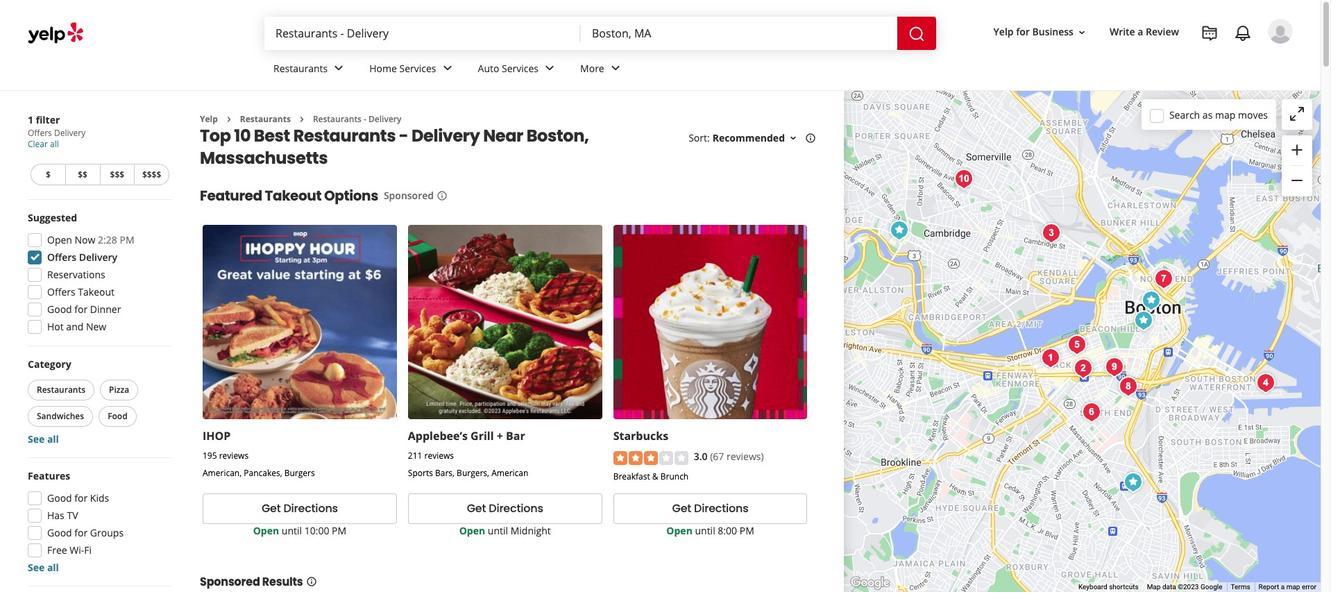 Task type: locate. For each thing, give the bounding box(es) containing it.
0 horizontal spatial sponsored
[[200, 574, 260, 590]]

good for good for kids
[[47, 492, 72, 505]]

$$$$
[[142, 169, 161, 181]]

carolicious image
[[950, 165, 978, 193]]

16 chevron down v2 image for recommended
[[788, 133, 799, 144]]

16 info v2 image right results
[[306, 576, 317, 587]]

16 chevron down v2 image for yelp for business
[[1077, 27, 1088, 38]]

1 horizontal spatial get directions
[[467, 501, 543, 517]]

1 24 chevron down v2 image from the left
[[331, 60, 347, 77]]

group containing suggested
[[24, 211, 172, 338]]

1 horizontal spatial none field
[[592, 26, 887, 41]]

2 horizontal spatial get directions link
[[614, 493, 808, 524]]

16 chevron down v2 image
[[1077, 27, 1088, 38], [788, 133, 799, 144]]

search image
[[909, 25, 925, 42]]

category
[[28, 358, 71, 371]]

195
[[203, 450, 217, 462]]

all down free
[[47, 561, 59, 574]]

keyboard
[[1079, 583, 1108, 591]]

2 vertical spatial offers
[[47, 285, 75, 299]]

$$$
[[110, 169, 124, 181]]

16 info v2 image down top 10 best restaurants - delivery near boston, massachusetts
[[437, 190, 448, 201]]

group
[[1282, 135, 1313, 196], [24, 211, 172, 338], [25, 358, 172, 446], [24, 469, 172, 575]]

1 services from the left
[[400, 62, 436, 75]]

3 good from the top
[[47, 526, 72, 539]]

anoush'ella image
[[1078, 399, 1106, 426]]

breakfast & brunch
[[614, 470, 689, 482]]

get directions link down american
[[408, 493, 602, 524]]

2 horizontal spatial get directions
[[672, 501, 749, 517]]

1 until from the left
[[282, 524, 302, 537]]

0 horizontal spatial reviews
[[219, 450, 249, 462]]

sports
[[408, 467, 433, 479]]

0 horizontal spatial a
[[1138, 25, 1144, 39]]

food
[[108, 410, 128, 422]]

16 chevron down v2 image right business
[[1077, 27, 1088, 38]]

sponsored
[[384, 189, 434, 202], [200, 574, 260, 590]]

1 horizontal spatial services
[[502, 62, 539, 75]]

see all button
[[28, 433, 59, 446], [28, 561, 59, 574]]

delivery left the near
[[412, 125, 480, 147]]

see all down sandwiches button
[[28, 433, 59, 446]]

0 horizontal spatial yelp
[[200, 113, 218, 125]]

see all button down free
[[28, 561, 59, 574]]

0 vertical spatial takeout
[[265, 186, 322, 206]]

reviews up american,
[[219, 450, 249, 462]]

16 chevron down v2 image left 16 info v2 icon
[[788, 133, 799, 144]]

0 horizontal spatial get directions
[[262, 501, 338, 517]]

- inside top 10 best restaurants - delivery near boston, massachusetts
[[399, 125, 408, 147]]

free wi-fi
[[47, 544, 92, 557]]

reviews inside ihop 195 reviews american, pancakes, burgers
[[219, 450, 249, 462]]

get up the open until 10:00 pm
[[262, 501, 281, 517]]

24 chevron down v2 image right more on the top of page
[[607, 60, 624, 77]]

delivery down home on the left
[[369, 113, 402, 125]]

until left midnight
[[488, 524, 508, 537]]

a right report
[[1281, 583, 1285, 591]]

services right home on the left
[[400, 62, 436, 75]]

pauli's image
[[1150, 265, 1178, 293]]

pm right 8:00
[[740, 524, 755, 537]]

get down brunch
[[672, 501, 692, 517]]

delivery down filter
[[54, 127, 86, 139]]

1 horizontal spatial sponsored
[[384, 189, 434, 202]]

1 horizontal spatial directions
[[489, 501, 543, 517]]

none field find
[[276, 26, 570, 41]]

16 info v2 image
[[437, 190, 448, 201], [306, 576, 317, 587]]

16 chevron right v2 image right yelp link
[[223, 114, 235, 125]]

hot
[[47, 320, 64, 333]]

1 see all button from the top
[[28, 433, 59, 446]]

0 horizontal spatial 16 chevron down v2 image
[[788, 133, 799, 144]]

0 vertical spatial good
[[47, 303, 72, 316]]

get
[[262, 501, 281, 517], [467, 501, 486, 517], [672, 501, 692, 517]]

get directions up the open until 10:00 pm
[[262, 501, 338, 517]]

1 horizontal spatial map
[[1287, 583, 1301, 591]]

0 horizontal spatial -
[[364, 113, 367, 125]]

24 chevron down v2 image for home services
[[439, 60, 456, 77]]

1 horizontal spatial takeout
[[265, 186, 322, 206]]

options
[[324, 186, 378, 206]]

1 horizontal spatial yelp
[[994, 25, 1014, 39]]

2 vertical spatial good
[[47, 526, 72, 539]]

pizza button
[[100, 380, 138, 401]]

16 chevron right v2 image right best
[[296, 114, 308, 125]]

home services
[[370, 62, 436, 75]]

open left 10:00
[[253, 524, 279, 537]]

write
[[1110, 25, 1136, 39]]

0 vertical spatial all
[[50, 138, 59, 150]]

reviews
[[219, 450, 249, 462], [425, 450, 454, 462]]

pizza
[[109, 384, 129, 396]]

food button
[[99, 406, 137, 427]]

see all down free
[[28, 561, 59, 574]]

google image
[[848, 574, 894, 592]]

american,
[[203, 467, 242, 479]]

1 vertical spatial 16 chevron down v2 image
[[788, 133, 799, 144]]

restaurants link up restaurants - delivery
[[262, 50, 358, 90]]

all for features
[[47, 561, 59, 574]]

delivery inside 1 filter offers delivery clear all
[[54, 127, 86, 139]]

error
[[1302, 583, 1317, 591]]

none field up business categories element
[[592, 26, 887, 41]]

None field
[[276, 26, 570, 41], [592, 26, 887, 41]]

all
[[50, 138, 59, 150], [47, 433, 59, 446], [47, 561, 59, 574]]

yelp left "10"
[[200, 113, 218, 125]]

data
[[1163, 583, 1177, 591]]

2 reviews from the left
[[425, 450, 454, 462]]

delivery down open now 2:28 pm
[[79, 251, 117, 264]]

a for report
[[1281, 583, 1285, 591]]

1 vertical spatial see
[[28, 561, 45, 574]]

1 vertical spatial map
[[1287, 583, 1301, 591]]

delivery inside top 10 best restaurants - delivery near boston, massachusetts
[[412, 125, 480, 147]]

yelp
[[994, 25, 1014, 39], [200, 113, 218, 125]]

for for kids
[[75, 492, 88, 505]]

24 chevron down v2 image inside the restaurants link
[[331, 60, 347, 77]]

reviews inside applebee's grill + bar 211 reviews sports bars, burgers, american
[[425, 450, 454, 462]]

0 horizontal spatial until
[[282, 524, 302, 537]]

zoom out image
[[1289, 172, 1306, 189]]

get directions
[[262, 501, 338, 517], [467, 501, 543, 517], [672, 501, 749, 517]]

good up 'hot'
[[47, 303, 72, 316]]

None search field
[[265, 17, 939, 50]]

restaurants link up massachusetts
[[240, 113, 291, 125]]

24 chevron down v2 image inside more link
[[607, 60, 624, 77]]

2 horizontal spatial get
[[672, 501, 692, 517]]

good up has tv
[[47, 492, 72, 505]]

1 horizontal spatial pm
[[332, 524, 347, 537]]

0 horizontal spatial none field
[[276, 26, 570, 41]]

0 horizontal spatial get directions link
[[203, 493, 397, 524]]

restaurants - delivery
[[313, 113, 402, 125]]

0 vertical spatial see all button
[[28, 433, 59, 446]]

1 vertical spatial sponsored
[[200, 574, 260, 590]]

for inside button
[[1017, 25, 1030, 39]]

2 services from the left
[[502, 62, 539, 75]]

0 vertical spatial sponsored
[[384, 189, 434, 202]]

1 vertical spatial a
[[1281, 583, 1285, 591]]

2 horizontal spatial directions
[[694, 501, 749, 517]]

dinner
[[90, 303, 121, 316]]

group containing features
[[24, 469, 172, 575]]

all inside 1 filter offers delivery clear all
[[50, 138, 59, 150]]

home services link
[[358, 50, 467, 90]]

0 vertical spatial yelp
[[994, 25, 1014, 39]]

0 vertical spatial see
[[28, 433, 45, 446]]

1 vertical spatial takeout
[[78, 285, 115, 299]]

open for applebee's grill + bar
[[459, 524, 485, 537]]

0 horizontal spatial takeout
[[78, 285, 115, 299]]

directions up open until midnight
[[489, 501, 543, 517]]

map left 'error'
[[1287, 583, 1301, 591]]

1 vertical spatial see all button
[[28, 561, 59, 574]]

3 24 chevron down v2 image from the left
[[607, 60, 624, 77]]

2 horizontal spatial pm
[[740, 524, 755, 537]]

for
[[1017, 25, 1030, 39], [75, 303, 88, 316], [75, 492, 88, 505], [75, 526, 88, 539]]

1 see from the top
[[28, 433, 45, 446]]

3 get directions from the left
[[672, 501, 749, 517]]

1 vertical spatial restaurants link
[[240, 113, 291, 125]]

starbucks image
[[1130, 307, 1158, 335]]

sponsored left results
[[200, 574, 260, 590]]

for up wi-
[[75, 526, 88, 539]]

pm for ihop
[[332, 524, 347, 537]]

open left 8:00
[[667, 524, 693, 537]]

search
[[1170, 108, 1201, 121]]

starbucks
[[614, 429, 669, 444]]

1 vertical spatial all
[[47, 433, 59, 446]]

0 vertical spatial 16 info v2 image
[[437, 190, 448, 201]]

good for kids
[[47, 492, 109, 505]]

shortcuts
[[1110, 583, 1139, 591]]

as
[[1203, 108, 1213, 121]]

reviews)
[[727, 450, 764, 463]]

takeout down massachusetts
[[265, 186, 322, 206]]

reservations
[[47, 268, 105, 281]]

yelp inside button
[[994, 25, 1014, 39]]

2 see from the top
[[28, 561, 45, 574]]

0 vertical spatial map
[[1216, 108, 1236, 121]]

services left 24 chevron down v2 icon
[[502, 62, 539, 75]]

open down burgers,
[[459, 524, 485, 537]]

0 vertical spatial offers
[[28, 127, 52, 139]]

1 get directions from the left
[[262, 501, 338, 517]]

0 vertical spatial see all
[[28, 433, 59, 446]]

24 chevron down v2 image left home on the left
[[331, 60, 347, 77]]

1 none field from the left
[[276, 26, 570, 41]]

get down burgers,
[[467, 501, 486, 517]]

0 vertical spatial 16 chevron down v2 image
[[1077, 27, 1088, 38]]

2 get directions link from the left
[[408, 493, 602, 524]]

projects image
[[1202, 25, 1218, 42]]

offers down filter
[[28, 127, 52, 139]]

wi-
[[70, 544, 84, 557]]

directions
[[284, 501, 338, 517], [489, 501, 543, 517], [694, 501, 749, 517]]

Find text field
[[276, 26, 570, 41]]

open down suggested
[[47, 233, 72, 246]]

pm right '2:28'
[[120, 233, 134, 246]]

1 horizontal spatial until
[[488, 524, 508, 537]]

brad k. image
[[1268, 19, 1293, 44]]

1 horizontal spatial a
[[1281, 583, 1285, 591]]

tv
[[67, 509, 78, 522]]

1 get from the left
[[262, 501, 281, 517]]

1 horizontal spatial 16 chevron down v2 image
[[1077, 27, 1088, 38]]

1 get directions link from the left
[[203, 493, 397, 524]]

1 horizontal spatial reviews
[[425, 450, 454, 462]]

applebee's grill + bar image
[[1120, 469, 1147, 496]]

1 vertical spatial offers
[[47, 251, 76, 264]]

see for category
[[28, 433, 45, 446]]

for down offers takeout
[[75, 303, 88, 316]]

0 horizontal spatial 16 info v2 image
[[306, 576, 317, 587]]

get directions link down brunch
[[614, 493, 808, 524]]

zoom in image
[[1289, 141, 1306, 158]]

pm right 10:00
[[332, 524, 347, 537]]

$$$ button
[[100, 164, 134, 185]]

1 good from the top
[[47, 303, 72, 316]]

takeout up dinner
[[78, 285, 115, 299]]

boston,
[[527, 125, 589, 147]]

1 vertical spatial good
[[47, 492, 72, 505]]

2 horizontal spatial until
[[695, 524, 716, 537]]

takeout
[[265, 186, 322, 206], [78, 285, 115, 299]]

1 horizontal spatial get
[[467, 501, 486, 517]]

for for dinner
[[75, 303, 88, 316]]

0 horizontal spatial directions
[[284, 501, 338, 517]]

map right the as
[[1216, 108, 1236, 121]]

reviews up 'bars,' on the bottom left
[[425, 450, 454, 462]]

see all button down sandwiches button
[[28, 433, 59, 446]]

google
[[1201, 583, 1223, 591]]

until for bar
[[488, 524, 508, 537]]

sandwiches
[[37, 410, 84, 422]]

2 get directions from the left
[[467, 501, 543, 517]]

open for starbucks
[[667, 524, 693, 537]]

results
[[262, 574, 303, 590]]

recommended
[[713, 132, 785, 145]]

for left the kids
[[75, 492, 88, 505]]

breakfast
[[614, 470, 650, 482]]

features
[[28, 469, 70, 483]]

business
[[1033, 25, 1074, 39]]

get directions up open until midnight
[[467, 501, 543, 517]]

expand map image
[[1289, 105, 1306, 122]]

see
[[28, 433, 45, 446], [28, 561, 45, 574]]

2 none field from the left
[[592, 26, 887, 41]]

near
[[483, 125, 523, 147]]

notifications image
[[1235, 25, 1252, 42]]

brunch
[[661, 470, 689, 482]]

get directions up "open until 8:00 pm"
[[672, 501, 749, 517]]

get directions link down burgers
[[203, 493, 397, 524]]

good up free
[[47, 526, 72, 539]]

2 vertical spatial all
[[47, 561, 59, 574]]

1 horizontal spatial get directions link
[[408, 493, 602, 524]]

2 get from the left
[[467, 501, 486, 517]]

16 chevron down v2 image inside yelp for business button
[[1077, 27, 1088, 38]]

2 horizontal spatial 24 chevron down v2 image
[[607, 60, 624, 77]]

1 vertical spatial see all
[[28, 561, 59, 574]]

0 horizontal spatial get
[[262, 501, 281, 517]]

0 horizontal spatial 16 chevron right v2 image
[[223, 114, 235, 125]]

16 chevron right v2 image
[[223, 114, 235, 125], [296, 114, 308, 125]]

map
[[1147, 583, 1161, 591]]

1 horizontal spatial 16 info v2 image
[[437, 190, 448, 201]]

2 directions from the left
[[489, 501, 543, 517]]

2 until from the left
[[488, 524, 508, 537]]

takeout for featured
[[265, 186, 322, 206]]

sponsored down top 10 best restaurants - delivery near boston, massachusetts
[[384, 189, 434, 202]]

2 see all button from the top
[[28, 561, 59, 574]]

until left 8:00
[[695, 524, 716, 537]]

0 horizontal spatial 24 chevron down v2 image
[[331, 60, 347, 77]]

see all for features
[[28, 561, 59, 574]]

for left business
[[1017, 25, 1030, 39]]

1 see all from the top
[[28, 433, 59, 446]]

good for good for groups
[[47, 526, 72, 539]]

open until 10:00 pm
[[253, 524, 347, 537]]

24 chevron down v2 image left auto
[[439, 60, 456, 77]]

24 chevron down v2 image inside home services link
[[439, 60, 456, 77]]

1 horizontal spatial 16 chevron right v2 image
[[296, 114, 308, 125]]

sponsored results
[[200, 574, 303, 590]]

&
[[653, 470, 659, 482]]

1 directions from the left
[[284, 501, 338, 517]]

report
[[1259, 583, 1280, 591]]

all down sandwiches button
[[47, 433, 59, 446]]

all right clear
[[50, 138, 59, 150]]

services for auto services
[[502, 62, 539, 75]]

16 chevron down v2 image inside recommended popup button
[[788, 133, 799, 144]]

terms
[[1231, 583, 1251, 591]]

yelp for business
[[994, 25, 1074, 39]]

until
[[282, 524, 302, 537], [488, 524, 508, 537], [695, 524, 716, 537]]

until left 10:00
[[282, 524, 302, 537]]

2 see all from the top
[[28, 561, 59, 574]]

2 24 chevron down v2 image from the left
[[439, 60, 456, 77]]

see all
[[28, 433, 59, 446], [28, 561, 59, 574]]

sponsored for sponsored
[[384, 189, 434, 202]]

starbucks image
[[1138, 287, 1165, 315]]

none field up home services link
[[276, 26, 570, 41]]

a right write
[[1138, 25, 1144, 39]]

directions up 8:00
[[694, 501, 749, 517]]

sandwiches button
[[28, 406, 93, 427]]

restaurants
[[274, 62, 328, 75], [240, 113, 291, 125], [313, 113, 362, 125], [293, 125, 396, 147], [37, 384, 85, 396]]

directions up 10:00
[[284, 501, 338, 517]]

24 chevron down v2 image
[[331, 60, 347, 77], [439, 60, 456, 77], [607, 60, 624, 77]]

(67
[[710, 450, 724, 463]]

yelp left business
[[994, 25, 1014, 39]]

1 horizontal spatial -
[[399, 125, 408, 147]]

offers up reservations
[[47, 251, 76, 264]]

offers down reservations
[[47, 285, 75, 299]]

american
[[492, 467, 529, 479]]

1 reviews from the left
[[219, 450, 249, 462]]

burgers,
[[457, 467, 490, 479]]

0 vertical spatial a
[[1138, 25, 1144, 39]]

$$$$ button
[[134, 164, 169, 185]]

2 good from the top
[[47, 492, 72, 505]]

ihop link
[[203, 429, 231, 444]]

1 horizontal spatial 24 chevron down v2 image
[[439, 60, 456, 77]]

map for moves
[[1216, 108, 1236, 121]]

see all button for features
[[28, 561, 59, 574]]

open
[[47, 233, 72, 246], [253, 524, 279, 537], [459, 524, 485, 537], [667, 524, 693, 537]]

group containing category
[[25, 358, 172, 446]]

massachusetts
[[200, 147, 328, 170]]

0 horizontal spatial map
[[1216, 108, 1236, 121]]

keyboard shortcuts button
[[1079, 583, 1139, 592]]

filter
[[36, 113, 60, 126]]

0 horizontal spatial services
[[400, 62, 436, 75]]

1 vertical spatial yelp
[[200, 113, 218, 125]]

offers for offers takeout
[[47, 285, 75, 299]]



Task type: describe. For each thing, give the bounding box(es) containing it.
user actions element
[[983, 17, 1313, 103]]

dumpling xuan image
[[1038, 219, 1065, 247]]

saltie girl image
[[1063, 331, 1091, 359]]

none field the near
[[592, 26, 887, 41]]

fi
[[84, 544, 92, 557]]

bar
[[506, 429, 525, 444]]

8:00
[[718, 524, 737, 537]]

map for error
[[1287, 583, 1301, 591]]

kids
[[90, 492, 109, 505]]

$
[[46, 169, 51, 181]]

0 vertical spatial restaurants link
[[262, 50, 358, 90]]

applebee's
[[408, 429, 468, 444]]

has
[[47, 509, 64, 522]]

recommended button
[[713, 132, 799, 145]]

open for ihop
[[253, 524, 279, 537]]

now
[[75, 233, 95, 246]]

review
[[1146, 25, 1180, 39]]

0 horizontal spatial pm
[[120, 233, 134, 246]]

restaurants inside business categories element
[[274, 62, 328, 75]]

3.0
[[694, 450, 708, 463]]

211
[[408, 450, 422, 462]]

terms link
[[1231, 583, 1251, 591]]

24 chevron down v2 image for more
[[607, 60, 624, 77]]

free
[[47, 544, 67, 557]]

groups
[[90, 526, 124, 539]]

best
[[254, 125, 290, 147]]

sort:
[[689, 132, 710, 145]]

krasi image
[[1037, 344, 1065, 372]]

get directions link for american,
[[203, 493, 397, 524]]

offers takeout
[[47, 285, 115, 299]]

offers for offers delivery
[[47, 251, 76, 264]]

see all button for category
[[28, 433, 59, 446]]

3 get directions link from the left
[[614, 493, 808, 524]]

ihop
[[203, 429, 231, 444]]

takeout for offers
[[78, 285, 115, 299]]

open until 8:00 pm
[[667, 524, 755, 537]]

chickadee image
[[1252, 369, 1280, 397]]

offers delivery
[[47, 251, 117, 264]]

all for category
[[47, 433, 59, 446]]

auto
[[478, 62, 499, 75]]

3 directions from the left
[[694, 501, 749, 517]]

2:28
[[98, 233, 117, 246]]

open now 2:28 pm
[[47, 233, 134, 246]]

yelp for yelp for business
[[994, 25, 1014, 39]]

restaurants inside button
[[37, 384, 85, 396]]

24 chevron down v2 image for restaurants
[[331, 60, 347, 77]]

for for groups
[[75, 526, 88, 539]]

yelp for yelp link
[[200, 113, 218, 125]]

see all for category
[[28, 433, 59, 446]]

1 vertical spatial 16 info v2 image
[[306, 576, 317, 587]]

1
[[28, 113, 33, 126]]

starbucks link
[[614, 429, 669, 444]]

business categories element
[[262, 50, 1293, 90]]

$ button
[[31, 164, 65, 185]]

the salty pig image
[[1070, 355, 1097, 383]]

more
[[580, 62, 605, 75]]

top
[[200, 125, 231, 147]]

map data ©2023 google
[[1147, 583, 1223, 591]]

©2023
[[1178, 583, 1199, 591]]

2 16 chevron right v2 image from the left
[[296, 114, 308, 125]]

16 info v2 image
[[805, 133, 816, 144]]

clear
[[28, 138, 48, 150]]

get for bar
[[467, 501, 486, 517]]

yelp for business button
[[988, 20, 1093, 45]]

search as map moves
[[1170, 108, 1268, 121]]

restaurants inside top 10 best restaurants - delivery near boston, massachusetts
[[293, 125, 396, 147]]

burgers
[[284, 467, 315, 479]]

ihop image
[[886, 217, 913, 244]]

sponsored for sponsored results
[[200, 574, 260, 590]]

3 star rating image
[[614, 451, 688, 465]]

yelp link
[[200, 113, 218, 125]]

directions for american,
[[284, 501, 338, 517]]

3.0 (67 reviews)
[[694, 450, 764, 463]]

pm for starbucks
[[740, 524, 755, 537]]

until for american,
[[282, 524, 302, 537]]

moves
[[1239, 108, 1268, 121]]

get directions link for bar
[[408, 493, 602, 524]]

and
[[66, 320, 84, 333]]

get directions for bar
[[467, 501, 543, 517]]

+
[[497, 429, 503, 444]]

bootleg special image
[[1101, 353, 1129, 381]]

auto services
[[478, 62, 539, 75]]

new
[[86, 320, 106, 333]]

$$
[[78, 169, 87, 181]]

write a review
[[1110, 25, 1180, 39]]

Near text field
[[592, 26, 887, 41]]

get for american,
[[262, 501, 281, 517]]

good for dinner
[[47, 303, 121, 316]]

bars,
[[435, 467, 455, 479]]

suggested
[[28, 211, 77, 224]]

keyboard shortcuts
[[1079, 583, 1139, 591]]

a for write
[[1138, 25, 1144, 39]]

featured takeout options
[[200, 186, 378, 206]]

1 filter offers delivery clear all
[[28, 113, 86, 150]]

for for business
[[1017, 25, 1030, 39]]

applebee's grill + bar link
[[408, 429, 525, 444]]

hot and new
[[47, 320, 106, 333]]

3 get from the left
[[672, 501, 692, 517]]

10
[[234, 125, 251, 147]]

get directions for american,
[[262, 501, 338, 517]]

services for home services
[[400, 62, 436, 75]]

$$ button
[[65, 164, 100, 185]]

grill
[[471, 429, 494, 444]]

3 until from the left
[[695, 524, 716, 537]]

map region
[[795, 0, 1328, 592]]

1 16 chevron right v2 image from the left
[[223, 114, 235, 125]]

auto services link
[[467, 50, 569, 90]]

good for good for dinner
[[47, 303, 72, 316]]

10:00
[[305, 524, 329, 537]]

good for groups
[[47, 526, 124, 539]]

directions for bar
[[489, 501, 543, 517]]

report a map error
[[1259, 583, 1317, 591]]

open until midnight
[[459, 524, 551, 537]]

offers inside 1 filter offers delivery clear all
[[28, 127, 52, 139]]

see for features
[[28, 561, 45, 574]]

ali baba image
[[1115, 373, 1142, 401]]

more link
[[569, 50, 635, 90]]

24 chevron down v2 image
[[542, 60, 558, 77]]

home
[[370, 62, 397, 75]]



Task type: vqa. For each thing, say whether or not it's contained in the screenshot.
the Top
yes



